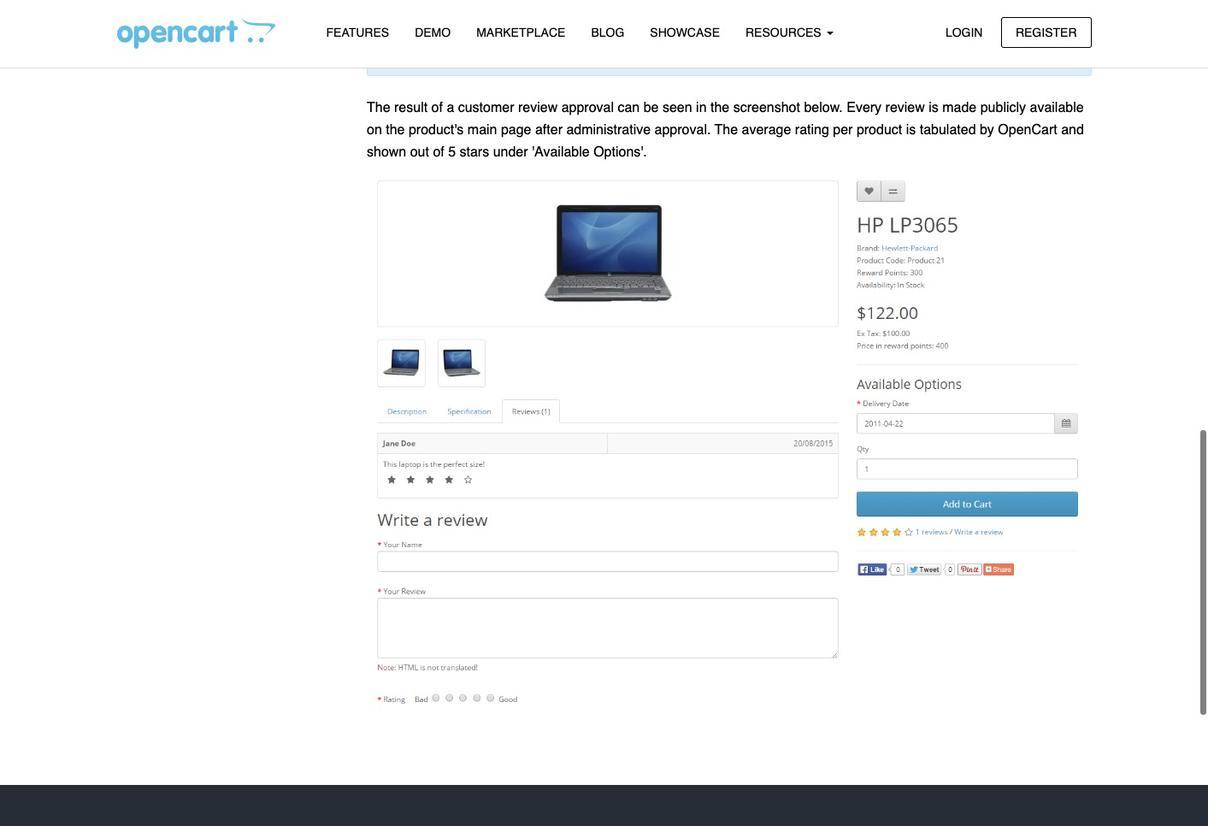 Task type: vqa. For each thing, say whether or not it's contained in the screenshot.
it
no



Task type: describe. For each thing, give the bounding box(es) containing it.
1 review from the left
[[518, 100, 558, 116]]

demo
[[415, 26, 451, 39]]

on
[[367, 122, 382, 138]]

tabulated
[[920, 122, 976, 138]]

resources link
[[733, 18, 846, 48]]

result
[[394, 100, 428, 116]]

blog
[[591, 26, 624, 39]]

register link
[[1001, 17, 1092, 48]]

a
[[447, 100, 454, 116]]

can
[[618, 100, 640, 116]]

look reviews product page image
[[367, 174, 1092, 714]]

1 vertical spatial the
[[715, 122, 738, 138]]

opencart - open source shopping cart solution image
[[117, 18, 275, 49]]

login link
[[931, 17, 997, 48]]

seen
[[663, 100, 692, 116]]

0 horizontal spatial the
[[386, 122, 405, 138]]

opencart
[[998, 122, 1058, 138]]

0 vertical spatial of
[[431, 100, 443, 116]]

available
[[1030, 100, 1084, 116]]

resources
[[746, 26, 825, 39]]

below.
[[804, 100, 843, 116]]

register
[[1016, 25, 1077, 39]]

product's
[[409, 122, 464, 138]]

'available
[[532, 144, 590, 160]]

customer
[[458, 100, 514, 116]]

options'.
[[594, 144, 647, 160]]

2 review from the left
[[886, 100, 925, 116]]

blog link
[[578, 18, 637, 48]]

showcase link
[[637, 18, 733, 48]]

features link
[[313, 18, 402, 48]]

marketplace link
[[464, 18, 578, 48]]

showcase
[[650, 26, 720, 39]]

page
[[501, 122, 531, 138]]

by
[[980, 122, 994, 138]]

per
[[833, 122, 853, 138]]

out
[[410, 144, 429, 160]]

0 vertical spatial is
[[929, 100, 939, 116]]

demo link
[[402, 18, 464, 48]]

and
[[1061, 122, 1084, 138]]



Task type: locate. For each thing, give the bounding box(es) containing it.
0 horizontal spatial is
[[906, 122, 916, 138]]

the
[[367, 100, 390, 116], [715, 122, 738, 138]]

approval
[[562, 100, 614, 116]]

the right 'on'
[[386, 122, 405, 138]]

every
[[847, 100, 882, 116]]

0 vertical spatial the
[[367, 100, 390, 116]]

1 vertical spatial the
[[386, 122, 405, 138]]

marketplace
[[476, 26, 566, 39]]

stars
[[460, 144, 489, 160]]

product
[[857, 122, 902, 138]]

the
[[711, 100, 730, 116], [386, 122, 405, 138]]

rating
[[795, 122, 829, 138]]

in
[[696, 100, 707, 116]]

1 vertical spatial of
[[433, 144, 444, 160]]

1 horizontal spatial review
[[886, 100, 925, 116]]

made
[[943, 100, 977, 116]]

review up after
[[518, 100, 558, 116]]

review
[[518, 100, 558, 116], [886, 100, 925, 116]]

administrative
[[566, 122, 651, 138]]

average
[[742, 122, 791, 138]]

features
[[326, 26, 389, 39]]

screenshot
[[733, 100, 800, 116]]

review up product at the top of page
[[886, 100, 925, 116]]

0 horizontal spatial the
[[367, 100, 390, 116]]

main
[[468, 122, 497, 138]]

0 horizontal spatial review
[[518, 100, 558, 116]]

1 vertical spatial is
[[906, 122, 916, 138]]

alert
[[367, 0, 1092, 76]]

0 vertical spatial the
[[711, 100, 730, 116]]

of
[[431, 100, 443, 116], [433, 144, 444, 160]]

5
[[448, 144, 456, 160]]

be
[[644, 100, 659, 116]]

after
[[535, 122, 563, 138]]

approval.
[[655, 122, 711, 138]]

1 horizontal spatial the
[[711, 100, 730, 116]]

the left average
[[715, 122, 738, 138]]

the up 'on'
[[367, 100, 390, 116]]

is right product at the top of page
[[906, 122, 916, 138]]

of left a
[[431, 100, 443, 116]]

login
[[946, 25, 983, 39]]

of left 5
[[433, 144, 444, 160]]

under
[[493, 144, 528, 160]]

is
[[929, 100, 939, 116], [906, 122, 916, 138]]

1 horizontal spatial is
[[929, 100, 939, 116]]

1 horizontal spatial the
[[715, 122, 738, 138]]

publicly
[[981, 100, 1026, 116]]

shown
[[367, 144, 406, 160]]

is left made
[[929, 100, 939, 116]]

the right in on the right top
[[711, 100, 730, 116]]

the result of a customer review approval can be seen in the screenshot below. every review is made publicly available on the product's main page after administrative approval. the average rating per product is tabulated by opencart and shown out of 5 stars under 'available options'.
[[367, 100, 1084, 160]]



